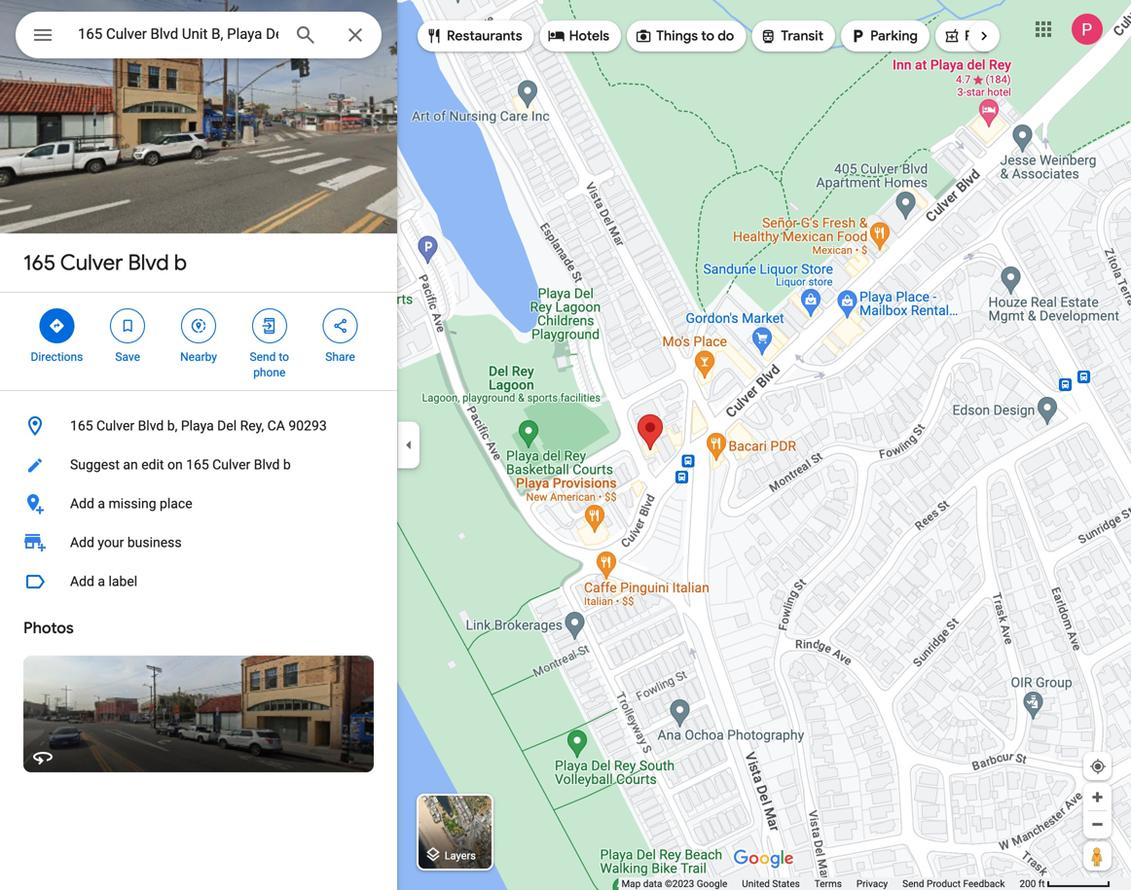 Task type: locate. For each thing, give the bounding box(es) containing it.
165 culver blvd b
[[23, 249, 187, 276]]

states
[[772, 879, 800, 890]]

90293
[[289, 418, 327, 434]]

blvd for b
[[128, 249, 169, 276]]

do
[[718, 27, 734, 45]]

google
[[697, 879, 727, 890]]

165
[[23, 249, 56, 276], [70, 418, 93, 434], [186, 457, 209, 473]]

add left the label
[[70, 574, 94, 590]]

send for send product feedback
[[903, 879, 924, 890]]

1 vertical spatial 165
[[70, 418, 93, 434]]

blvd inside 'button'
[[254, 457, 280, 473]]

165 culver blvd b main content
[[0, 0, 397, 891]]

add your business
[[70, 535, 182, 551]]


[[190, 315, 207, 337]]

send
[[250, 350, 276, 364], [903, 879, 924, 890]]

 pharmacies
[[943, 25, 1039, 47]]

 search field
[[16, 12, 382, 62]]

165 up 
[[23, 249, 56, 276]]

add down suggest on the left
[[70, 496, 94, 512]]

united states
[[742, 879, 800, 890]]


[[760, 25, 777, 47]]

a
[[98, 496, 105, 512], [98, 574, 105, 590]]

1 horizontal spatial send
[[903, 879, 924, 890]]

 restaurants
[[425, 25, 522, 47]]

2 a from the top
[[98, 574, 105, 590]]

0 vertical spatial add
[[70, 496, 94, 512]]

1 vertical spatial to
[[279, 350, 289, 364]]

culver up 
[[60, 249, 123, 276]]

165 up suggest on the left
[[70, 418, 93, 434]]

united
[[742, 879, 770, 890]]

your
[[98, 535, 124, 551]]


[[31, 21, 55, 49]]

footer containing map data ©2023 google
[[622, 878, 1020, 891]]

1 horizontal spatial 165
[[70, 418, 93, 434]]

send to phone
[[250, 350, 289, 380]]

1 horizontal spatial to
[[701, 27, 715, 45]]

to left do
[[701, 27, 715, 45]]

culver down del
[[212, 457, 250, 473]]

zoom in image
[[1090, 790, 1105, 805]]

0 vertical spatial a
[[98, 496, 105, 512]]

a for missing
[[98, 496, 105, 512]]

0 vertical spatial 165
[[23, 249, 56, 276]]

to up phone at the top of the page
[[279, 350, 289, 364]]

1 vertical spatial culver
[[96, 418, 134, 434]]

1 vertical spatial blvd
[[138, 418, 164, 434]]

blvd for b,
[[138, 418, 164, 434]]

show your location image
[[1089, 758, 1107, 776]]

165 right on
[[186, 457, 209, 473]]

1 vertical spatial add
[[70, 535, 94, 551]]

google account: payton hansen  
(payton.hansen@adept.ai) image
[[1072, 14, 1103, 45]]

165 Culver Blvd Unit B, Playa Del Rey, CA 90293 field
[[16, 12, 382, 58]]

ca
[[267, 418, 285, 434]]

actions for 165 culver blvd b region
[[0, 293, 397, 390]]

map
[[622, 879, 641, 890]]

a left the label
[[98, 574, 105, 590]]

show street view coverage image
[[1083, 842, 1112, 871]]

0 horizontal spatial send
[[250, 350, 276, 364]]

2 add from the top
[[70, 535, 94, 551]]

None field
[[78, 22, 278, 46]]

del
[[217, 418, 237, 434]]

blvd down ca
[[254, 457, 280, 473]]

165 for 165 culver blvd b
[[23, 249, 56, 276]]

1 horizontal spatial b
[[283, 457, 291, 473]]

privacy button
[[857, 878, 888, 891]]

1 vertical spatial send
[[903, 879, 924, 890]]

suggest
[[70, 457, 120, 473]]

blvd up 
[[128, 249, 169, 276]]

 button
[[16, 12, 70, 62]]

blvd left b, at the left top of page
[[138, 418, 164, 434]]

b down ca
[[283, 457, 291, 473]]

ft
[[1038, 879, 1045, 890]]

hotels
[[569, 27, 610, 45]]

0 vertical spatial to
[[701, 27, 715, 45]]

165 inside button
[[70, 418, 93, 434]]

nearby
[[180, 350, 217, 364]]

save
[[115, 350, 140, 364]]

data
[[643, 879, 662, 890]]

label
[[109, 574, 137, 590]]

business
[[127, 535, 182, 551]]

200 ft
[[1020, 879, 1045, 890]]

next page image
[[975, 27, 993, 45]]

0 horizontal spatial 165
[[23, 249, 56, 276]]

1 vertical spatial a
[[98, 574, 105, 590]]

terms button
[[815, 878, 842, 891]]

1 a from the top
[[98, 496, 105, 512]]

2 vertical spatial culver
[[212, 457, 250, 473]]


[[332, 315, 349, 337]]

b up the "actions for 165 culver blvd b" region
[[174, 249, 187, 276]]

b,
[[167, 418, 178, 434]]

0 vertical spatial culver
[[60, 249, 123, 276]]

culver inside button
[[96, 418, 134, 434]]

1 vertical spatial b
[[283, 457, 291, 473]]

add for add a label
[[70, 574, 94, 590]]

1 add from the top
[[70, 496, 94, 512]]

0 vertical spatial b
[[174, 249, 187, 276]]

send for send to phone
[[250, 350, 276, 364]]

footer
[[622, 878, 1020, 891]]

0 horizontal spatial to
[[279, 350, 289, 364]]

suggest an edit on 165 culver blvd b button
[[0, 446, 397, 485]]

to
[[701, 27, 715, 45], [279, 350, 289, 364]]

blvd inside button
[[138, 418, 164, 434]]

culver
[[60, 249, 123, 276], [96, 418, 134, 434], [212, 457, 250, 473]]

send product feedback
[[903, 879, 1005, 890]]

place
[[160, 496, 192, 512]]

culver up an
[[96, 418, 134, 434]]

0 vertical spatial send
[[250, 350, 276, 364]]

map data ©2023 google
[[622, 879, 727, 890]]


[[943, 25, 961, 47]]

send inside button
[[903, 879, 924, 890]]

culver inside 'button'
[[212, 457, 250, 473]]

photos
[[23, 619, 74, 639]]

0 vertical spatial blvd
[[128, 249, 169, 276]]

 hotels
[[548, 25, 610, 47]]

0 horizontal spatial b
[[174, 249, 187, 276]]

edit
[[141, 457, 164, 473]]


[[849, 25, 866, 47]]

to inside  things to do
[[701, 27, 715, 45]]

restaurants
[[447, 27, 522, 45]]

send product feedback button
[[903, 878, 1005, 891]]

add a label button
[[0, 563, 397, 602]]

b
[[174, 249, 187, 276], [283, 457, 291, 473]]

blvd
[[128, 249, 169, 276], [138, 418, 164, 434], [254, 457, 280, 473]]

send up phone at the top of the page
[[250, 350, 276, 364]]

2 vertical spatial blvd
[[254, 457, 280, 473]]

available search options for this area region
[[403, 13, 1131, 59]]


[[635, 25, 652, 47]]

2 horizontal spatial 165
[[186, 457, 209, 473]]

send inside send to phone
[[250, 350, 276, 364]]

send left the product
[[903, 879, 924, 890]]

add
[[70, 496, 94, 512], [70, 535, 94, 551], [70, 574, 94, 590]]

165 inside 'button'
[[186, 457, 209, 473]]

 transit
[[760, 25, 824, 47]]

2 vertical spatial add
[[70, 574, 94, 590]]

3 add from the top
[[70, 574, 94, 590]]

add left your
[[70, 535, 94, 551]]

a left missing
[[98, 496, 105, 512]]

2 vertical spatial 165
[[186, 457, 209, 473]]



Task type: describe. For each thing, give the bounding box(es) containing it.
directions
[[31, 350, 83, 364]]

privacy
[[857, 879, 888, 890]]

200 ft button
[[1020, 879, 1111, 890]]

add a missing place
[[70, 496, 192, 512]]

a for label
[[98, 574, 105, 590]]

culver for 165 culver blvd b
[[60, 249, 123, 276]]

suggest an edit on 165 culver blvd b
[[70, 457, 291, 473]]

google maps element
[[0, 0, 1131, 891]]

terms
[[815, 879, 842, 890]]

missing
[[109, 496, 156, 512]]

165 culver blvd b, playa del rey, ca 90293 button
[[0, 407, 397, 446]]

footer inside google maps "element"
[[622, 878, 1020, 891]]

rey,
[[240, 418, 264, 434]]

pharmacies
[[965, 27, 1039, 45]]

share
[[325, 350, 355, 364]]

zoom out image
[[1090, 818, 1105, 832]]

b inside 'button'
[[283, 457, 291, 473]]

culver for 165 culver blvd b, playa del rey, ca 90293
[[96, 418, 134, 434]]

collapse side panel image
[[398, 435, 420, 456]]


[[119, 315, 136, 337]]

165 for 165 culver blvd b, playa del rey, ca 90293
[[70, 418, 93, 434]]

none field inside 165 culver blvd unit b, playa del rey, ca 90293 field
[[78, 22, 278, 46]]

200
[[1020, 879, 1036, 890]]

 things to do
[[635, 25, 734, 47]]

an
[[123, 457, 138, 473]]

things
[[656, 27, 698, 45]]

add a missing place button
[[0, 485, 397, 524]]

playa
[[181, 418, 214, 434]]

165 culver blvd b, playa del rey, ca 90293
[[70, 418, 327, 434]]

united states button
[[742, 878, 800, 891]]

add a label
[[70, 574, 137, 590]]

to inside send to phone
[[279, 350, 289, 364]]

layers
[[445, 850, 476, 862]]

transit
[[781, 27, 824, 45]]


[[548, 25, 565, 47]]

add your business link
[[0, 524, 397, 563]]

parking
[[870, 27, 918, 45]]


[[48, 315, 66, 337]]

phone
[[253, 366, 286, 380]]

add for add a missing place
[[70, 496, 94, 512]]

add for add your business
[[70, 535, 94, 551]]


[[261, 315, 278, 337]]


[[425, 25, 443, 47]]

on
[[167, 457, 183, 473]]

product
[[927, 879, 961, 890]]

©2023
[[665, 879, 694, 890]]

feedback
[[963, 879, 1005, 890]]

 parking
[[849, 25, 918, 47]]



Task type: vqa. For each thing, say whether or not it's contained in the screenshot.
Phone
yes



